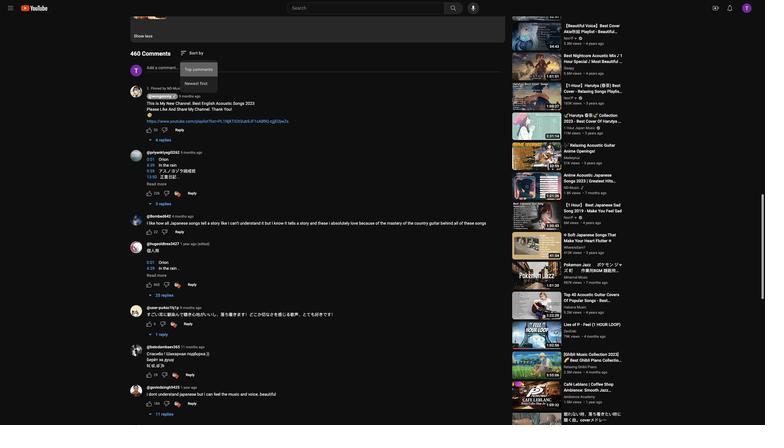 Task type: describe. For each thing, give the bounding box(es) containing it.
views for café leblanc | coffee shop ambience: smooth jazz persona music & rain to study, relax, & sleep
[[573, 400, 582, 404]]

@batodambaev365 image
[[130, 345, 142, 356]]

0 vertical spatial nd-
[[167, 87, 173, 91]]

2 these from the left
[[464, 221, 474, 226]]

🍃harutya
[[564, 113, 584, 118]]

lies of p  - feel (1 hour loop)
[[564, 322, 621, 327]]

1 inside @govindsingh9425 1 year ago i dont understand japanese but i can feel the music and voice..beautiful
[[181, 386, 183, 390]]

1.5m
[[564, 400, 572, 404]]

playlist inside 【beautiful voice】best cover akie秋絵 playlist - beautiful japanese songs | collection #3
[[582, 29, 595, 34]]

1 hour japan music
[[564, 126, 596, 130]]

1:01:51
[[547, 74, 559, 79]]

0 horizontal spatial my
[[160, 101, 165, 106]]

0 horizontal spatial harutya
[[572, 125, 586, 130]]

1 horizontal spatial i
[[204, 392, 205, 397]]

sleepy
[[564, 66, 574, 70]]

| inside the 'café leblanc | coffee shop ambience: smooth jazz persona music & rain to study, relax, & sleep'
[[589, 382, 590, 387]]

tell
[[201, 221, 207, 226]]

413k views
[[564, 251, 582, 255]]

show less button
[[134, 33, 153, 39]]

【1-
[[564, 83, 572, 88]]

comments
[[142, 50, 171, 57]]

instrumental
[[564, 304, 588, 309]]

2 read from the top
[[147, 273, 156, 278]]

noriチャ for 【beautiful voice】best cover akie秋絵 playlist - beautiful japanese songs | collection #3
[[564, 36, 578, 40]]

minemal
[[564, 275, 578, 280]]

best inside [ghibli music collection 2023] 🌈 best ghibli piano collection 🍉 bgm for work/relax/study
[[570, 358, 579, 363]]

coffee
[[591, 382, 603, 387]]

| inside the anime acoustic japanese songs 2023 | greatest hits japanese acoustic cover of popular songs playlist
[[587, 179, 588, 183]]

2 all from the left
[[454, 221, 459, 226]]

openings!
[[577, 149, 595, 154]]

loop)
[[609, 322, 621, 327]]

眠れない時、落ち着きたい時に 聴く曲。coverメドレー
[[564, 412, 622, 423]]

of down 春茶🍃
[[598, 119, 602, 124]]

habana music
[[564, 305, 587, 309]]

top for top comments
[[185, 67, 192, 72]]

collection down 2023]
[[603, 358, 621, 363]]

1 vertical spatial nd-
[[564, 186, 570, 190]]

11
[[181, 345, 185, 349]]

душу
[[164, 358, 174, 362]]

1 up all
[[564, 126, 566, 130]]

ズ
[[564, 268, 568, 273]]

6m views
[[564, 221, 579, 225]]

popular inside the anime acoustic japanese songs 2023 | greatest hits japanese acoustic cover of popular songs playlist
[[564, 191, 578, 195]]

眠れない時、落ち着きたい時に
[[564, 412, 622, 417]]

2 vertical spatial year
[[589, 400, 596, 404]]

acoustic down greatest
[[583, 185, 599, 189]]

@wongsonny, official artist channel element
[[149, 94, 172, 99]]

3 i from the left
[[272, 221, 273, 226]]

sort by button
[[180, 49, 204, 57]]

songs inside 【beautiful voice】best cover akie秋絵 playlist - beautiful japanese songs | collection #3
[[583, 35, 595, 40]]

4 for 【1
[[583, 221, 585, 225]]

https://www.youtube.com/playlist?list=pl1njktigti3ub9jf1cab9q-
[[147, 119, 270, 124]]

music down 町　　作業用bgm
[[579, 275, 588, 280]]

1 vertical spatial hour
[[567, 126, 575, 130]]

japanese up 1.8k views
[[564, 185, 582, 189]]

best inside this is my new channel. best english acoustic songs 2023 please like and share my channel. thank you!
[[193, 101, 201, 106]]

songs inside this is my new channel. best english acoustic songs 2023 please like and share my channel. thank you!
[[233, 101, 245, 106]]

all
[[564, 131, 569, 135]]

comment...
[[158, 65, 179, 70]]

(1
[[592, 322, 596, 327]]

4 for [ghibli
[[586, 370, 588, 375]]

Add a comment... text field
[[147, 65, 179, 70]]

acoustic inside 🎶 relaxing acoustic guitar anime openings!
[[587, 143, 603, 148]]

3 years ago for collection
[[585, 131, 603, 135]]

[ghibli music collection 2023] 🌈 best ghibli piano collection 🍉 bgm for work/relax/study by relaxing ghibli piano 2,382,063 views 4 months ago 3 hours, 55 minutes element
[[564, 352, 623, 369]]

views for 【beautiful voice】best cover akie秋絵 playlist - beautiful japanese songs | collection #3
[[573, 42, 582, 46]]

@wongsonny image
[[130, 86, 142, 98]]

1 vertical spatial sad
[[615, 209, 622, 213]]

dont
[[149, 392, 157, 397]]

anime acoustic japanese songs 2023 | greatest hits japanese acoustic cover of popular songs playlist by nd-music 1,829 views 7 months ago 1 hour, 21 minutes element
[[564, 172, 623, 195]]

jazz inside the 'café leblanc | coffee shop ambience: smooth jazz persona music & rain to study, relax, & sleep'
[[600, 388, 609, 393]]

183k views
[[564, 101, 582, 106]]

❄︎ soft japanese songs that make your heart flutter ❄︎ by whereissam? 413,008 views 3 years ago 41 minutes element
[[564, 232, 623, 244]]

【1 hour】 best japanese sad song 2019 - make you feel sad by noriチャ 6,068,846 views 4 years ago 1 hour, 30 minutes element
[[564, 202, 623, 214]]

@hugeoldtree3427 1 year ago (edited)
[[147, 242, 210, 246]]

years for soft
[[589, 251, 598, 255]]

mastery
[[387, 221, 402, 226]]

months down lies of p  - feel (1 hour loop) by zenenki 79,384 views 4 months ago 1 hour, 2 minutes element
[[587, 335, 599, 339]]

café
[[564, 382, 573, 387]]

22 likes element
[[154, 230, 158, 235]]

views for pokemon jazz   　 ポケモン ジャ ズ  町　　作業用bgm 睡眠用 bgm cafe music
[[573, 281, 582, 285]]

4 years ago for -
[[586, 311, 604, 315]]

hour
[[597, 322, 608, 327]]

work/relax/study
[[587, 364, 618, 369]]

views for [ghibli music collection 2023] 🌈 best ghibli piano collection 🍉 bgm for work/relax/study
[[573, 370, 582, 375]]

5.6m
[[564, 72, 572, 76]]

3 for openings!
[[584, 161, 586, 165]]

top 40 acoustic guitar covers of popular songs - best instrumental music 2019 by habana music 9,237,493 views 4 years ago 1 hour, 22 minutes element
[[564, 292, 623, 309]]

4:39 inside 0:01 orion 4:39 in the rain
[[147, 266, 155, 271]]

4 months ago for hour
[[584, 335, 606, 339]]

list box containing top comments
[[180, 60, 218, 93]]

academy
[[581, 395, 595, 399]]

flutter
[[596, 239, 608, 243]]

akie秋絵
[[564, 29, 581, 34]]

@govindsingh9425
[[147, 385, 180, 390]]

4:39 inside the @priyanktyagi5262 9 months ago 0:01 orion 4:39 in the rain 9:59 アスノヨゾラ哨戒班 13:50 正直日記 read more
[[147, 163, 155, 168]]

smooth
[[585, 388, 599, 393]]

町　　作業用bgm
[[569, 268, 603, 273]]

months down work/relax/study
[[589, 370, 601, 375]]

best inside best nightcore acoustic mix ♪ 1 hour special ♪ most beautiful & emotional music
[[564, 53, 572, 58]]

zenenki
[[564, 329, 577, 334]]

reply text field for спасибо
[[186, 373, 195, 377]]

4 years ago for ♪
[[586, 72, 604, 76]]

special
[[574, 59, 588, 64]]

0 vertical spatial sad
[[614, 203, 621, 207]]

0:01 inside 0:01 orion 4:39 in the rain
[[147, 260, 155, 265]]

@user-pu4xo1hj1p 9 months ago すごい耳に馴染んで聴き心地がいいし、落ち着きます！どこか切なさを感じる歌声、とても好きです！
[[147, 306, 336, 317]]

1 like from the left
[[149, 221, 155, 226]]

)b
[[161, 363, 164, 368]]

collection up work/relax/study
[[589, 352, 608, 357]]

acoustic up greatest
[[577, 173, 593, 178]]

of right mastery
[[403, 221, 407, 226]]

hour】harutya
[[572, 83, 599, 88]]

playlist inside 【1-hour】harutya (春茶) best cover - relaxing songs playlist #2
[[608, 89, 621, 94]]

1 horizontal spatial my
[[188, 107, 194, 112]]

春茶🍃
[[585, 113, 598, 118]]

zjjjedjwzs
[[270, 119, 289, 124]]

🎶 relaxing acoustic guitar anime openings! by maikeyruz 51,712 views 3 years ago 32 minutes element
[[564, 142, 623, 154]]

the left country
[[408, 221, 414, 226]]

- inside 【1 hour】 best japanese sad song 2019 - make you feel sad
[[585, 209, 586, 213]]

songs up nd-music on the top right
[[564, 179, 576, 183]]

3:55:06 link
[[513, 352, 562, 380]]

226
[[154, 191, 160, 196]]

reply for @user-pu4xo1hj1p
[[184, 322, 193, 326]]

ambience
[[564, 395, 580, 399]]

2019 inside 【1 hour】 best japanese sad song 2019 - make you feel sad
[[575, 209, 584, 213]]

songs inside ❄︎ soft japanese songs that make your heart flutter ❄︎
[[596, 233, 607, 237]]

0 horizontal spatial i
[[147, 392, 148, 397]]

5.6m views
[[564, 72, 582, 76]]

orion inside 0:01 orion 4:39 in the rain
[[159, 260, 169, 265]]

read more button for @hugeoldtree3427
[[147, 273, 167, 278]]

1 vertical spatial piano
[[588, 365, 597, 369]]

voice】best
[[586, 23, 608, 28]]

1 horizontal spatial harutya
[[603, 119, 618, 124]]

beautiful inside best nightcore acoustic mix ♪ 1 hour special ♪ most beautiful & emotional music
[[602, 59, 619, 64]]

cover inside 【1-hour】harutya (春茶) best cover - relaxing songs playlist #2
[[564, 89, 575, 94]]

0 horizontal spatial reply text field
[[175, 128, 184, 132]]

1:00:27 link
[[513, 83, 562, 111]]

guitar
[[429, 221, 440, 226]]

make inside 【1 hour】 best japanese sad song 2019 - make you feel sad
[[587, 209, 597, 213]]

@user-
[[147, 306, 159, 310]]

of down 春
[[616, 125, 620, 130]]

nd-music
[[564, 186, 579, 190]]

6
[[154, 322, 156, 326]]

cover inside 【beautiful voice】best cover akie秋絵 playlist - beautiful japanese songs | collection #3
[[609, 23, 620, 28]]

best right 春茶
[[596, 125, 605, 130]]

guitar for top 40 acoustic guitar covers of popular songs - best instrumental music 2019
[[595, 292, 606, 297]]

music up 9 months ago
[[173, 87, 182, 91]]

most
[[592, 59, 601, 64]]

the inside 0:01 orion 4:39 in the rain
[[163, 266, 169, 271]]

months down newest at the left top
[[182, 94, 194, 99]]

year for (edited)
[[183, 242, 190, 246]]

acoustic inside top 40 acoustic guitar covers of popular songs - best instrumental music 2019
[[578, 292, 594, 297]]

[ghibli music collection 2023] 🌈 best ghibli piano collection 🍉 bgm for work/relax/study
[[564, 352, 621, 369]]

music up 9.2m views on the bottom of the page
[[577, 305, 587, 309]]

music inside @govindsingh9425 1 year ago i dont understand japanese but i can feel the music and voice..beautiful
[[228, 392, 240, 397]]

music inside the 'café leblanc | coffee shop ambience: smooth jazz persona music & rain to study, relax, & sleep'
[[580, 394, 592, 399]]

relaxing inside 🎶 relaxing acoustic guitar anime openings!
[[570, 143, 586, 148]]

0 horizontal spatial &
[[576, 400, 579, 404]]

but inside @govindsingh9425 1 year ago i dont understand japanese but i can feel the music and voice..beautiful
[[197, 392, 203, 397]]

rain inside the @priyanktyagi5262 9 months ago 0:01 orion 4:39 in the rain 9:59 アスノヨゾラ哨戒班 13:50 正直日記 read more
[[170, 163, 177, 168]]

time
[[570, 131, 579, 135]]

and inside @govindsingh9425 1 year ago i dont understand japanese but i can feel the music and voice..beautiful
[[241, 392, 247, 397]]

more inside the @priyanktyagi5262 9 months ago 0:01 orion 4:39 in the rain 9:59 アスノヨゾラ哨戒班 13:50 正直日記 read more
[[157, 182, 167, 186]]

pinned
[[151, 87, 162, 91]]

ago inside @hugeoldtree3427 1 year ago (edited)
[[191, 242, 197, 246]]

шикарная
[[166, 352, 186, 356]]

the inside the @priyanktyagi5262 9 months ago 0:01 orion 4:39 in the rain 9:59 アスノヨゾラ哨戒班 13:50 正直日記 read more
[[163, 163, 169, 168]]

9 inside the @priyanktyagi5262 9 months ago 0:01 orion 4:39 in the rain 9:59 アスノヨゾラ哨戒班 13:50 正直日記 read more
[[181, 151, 183, 155]]

1:21:26 link
[[513, 172, 562, 200]]

songs up hour】
[[579, 191, 591, 195]]

9.2m views
[[564, 311, 582, 315]]

41 minutes, 54 seconds element
[[550, 254, 559, 258]]

by for pinned
[[163, 87, 166, 91]]

1 hour, 27 seconds element
[[547, 104, 559, 108]]

6 likes element
[[154, 322, 156, 327]]

reply link for @hugeoldtree3427
[[184, 280, 200, 290]]

ambience:
[[564, 388, 584, 393]]

1:30:43
[[547, 224, 559, 228]]

1 vertical spatial ♪
[[589, 59, 591, 64]]

@govindsingh9425 image
[[130, 385, 142, 397]]

32 minutes, 51 seconds element
[[550, 15, 559, 19]]

1 horizontal spatial reply text field
[[188, 191, 197, 196]]

noriチャ for 【1-hour】harutya (春茶) best cover - relaxing songs playlist #2
[[564, 96, 578, 100]]

睡眠用
[[604, 268, 616, 273]]

japanese inside @bombed642 4 months ago i like how all japanese songs tell a story like i can't understand it but i know it tells a story and these i absolutely love because of the mastery of the country guitar behind all of these songs
[[170, 221, 188, 226]]

views for top 40 acoustic guitar covers of popular songs - best instrumental music 2019
[[573, 311, 582, 315]]

comments
[[193, 67, 213, 72]]

group containing sort by
[[180, 49, 218, 96]]

2 vertical spatial relaxing
[[564, 365, 577, 369]]

- inside 【beautiful voice】best cover akie秋絵 playlist - beautiful japanese songs | collection #3
[[596, 29, 597, 34]]

make inside ❄︎ soft japanese songs that make your heart flutter ❄︎
[[564, 239, 574, 243]]

2023 inside 🍃harutya 春茶🍃 collection 2023  - best cover of harutya 春 茶 - harutya 春茶 best song of all time 🍃🌿
[[564, 119, 574, 124]]

song inside 🍃harutya 春茶🍃 collection 2023  - best cover of harutya 春 茶 - harutya 春茶 best song of all time 🍃🌿
[[606, 125, 615, 130]]

1 vertical spatial &
[[593, 394, 595, 399]]

2 more from the top
[[157, 273, 167, 278]]

reply link for @priyanktyagi5262
[[184, 189, 200, 198]]

0 vertical spatial ♪
[[617, 53, 619, 58]]

views for lies of p  - feel (1 hour loop)
[[571, 335, 580, 339]]

2019 inside top 40 acoustic guitar covers of popular songs - best instrumental music 2019
[[601, 304, 610, 309]]

4 years ago for make
[[583, 221, 601, 225]]

best up japan
[[577, 119, 585, 124]]

music inside best nightcore acoustic mix ♪ 1 hour special ♪ most beautiful & emotional music
[[584, 65, 595, 70]]

ago inside @govindsingh9425 1 year ago i dont understand japanese but i can feel the music and voice..beautiful
[[191, 386, 197, 390]]

0 horizontal spatial a
[[155, 65, 157, 70]]

café leblanc | coffee shop ambience: smooth jazz persona music & rain to study, relax, & sleep by ambience academy 1,532,838 views 1 year ago 1 hour, 9 minutes element
[[564, 382, 623, 404]]

acoustic inside best nightcore acoustic mix ♪ 1 hour special ♪ most beautiful & emotional music
[[593, 53, 609, 58]]

leblanc
[[574, 382, 588, 387]]

7 for acoustic
[[585, 191, 587, 195]]

2023 inside the anime acoustic japanese songs 2023 | greatest hits japanese acoustic cover of popular songs playlist
[[577, 179, 586, 183]]

2 4:39 link from the top
[[147, 266, 155, 271]]

【1-hour】harutya (春茶) best cover - relaxing songs playlist #2 by noriチャ 183,632 views 3 years ago 1 hour element
[[564, 83, 623, 100]]

views for best nightcore acoustic mix ♪ 1 hour special ♪ most beautiful & emotional music
[[573, 72, 582, 76]]

@hugeoldtree3427 image
[[130, 242, 142, 253]]

29 likes element
[[154, 373, 158, 378]]

1 hour, 30 minutes, 43 seconds element
[[547, 224, 559, 228]]

reply link for @batodambaev365
[[182, 371, 198, 380]]

@user-pu4xo1hj1p link
[[147, 305, 179, 311]]

@bombed642 4 months ago i like how all japanese songs tell a story like i can't understand it but i know it tells a story and these i absolutely love because of the mastery of the country guitar behind all of these songs
[[147, 214, 487, 226]]

0 horizontal spatial feel
[[584, 322, 591, 327]]

#2
[[564, 95, 569, 100]]

3 years ago for japanese
[[586, 251, 604, 255]]

【1 hour】 best japanese sad song 2019 - make you feel sad
[[564, 203, 622, 213]]

piano inside [ghibli music collection 2023] 🌈 best ghibli piano collection 🍉 bgm for work/relax/study
[[591, 358, 602, 363]]

987k
[[564, 281, 572, 285]]

music up 1.8k views
[[570, 186, 579, 190]]

🎶
[[564, 143, 569, 148]]

0 vertical spatial 9 months ago link
[[179, 94, 201, 99]]

0 vertical spatial ❄︎
[[564, 233, 567, 237]]

of inside the anime acoustic japanese songs 2023 | greatest hits japanese acoustic cover of popular songs playlist
[[612, 185, 616, 189]]

avatar image image
[[743, 4, 752, 13]]

the left mastery
[[380, 221, 386, 226]]

@govindsingh9425 link
[[147, 385, 180, 391]]

guitar for 🎶 relaxing acoustic guitar anime openings!
[[604, 143, 616, 148]]

2 it from the left
[[285, 221, 287, 226]]

heart
[[585, 239, 595, 243]]

reply text field for i
[[188, 402, 197, 406]]

reply link for @govindsingh9425
[[184, 399, 200, 409]]

years for 40
[[589, 311, 598, 315]]

and inside @bombed642 4 months ago i like how all japanese songs tell a story like i can't understand it but i know it tells a story and these i absolutely love because of the mastery of the country guitar behind all of these songs
[[310, 221, 317, 226]]

cover inside 🍃harutya 春茶🍃 collection 2023  - best cover of harutya 春 茶 - harutya 春茶 best song of all time 🍃🌿
[[586, 119, 597, 124]]

184 likes element
[[154, 401, 160, 407]]

for
[[580, 364, 586, 369]]

orion inside the @priyanktyagi5262 9 months ago 0:01 orion 4:39 in the rain 9:59 アスノヨゾラ哨戒班 13:50 正直日記 read more
[[159, 157, 169, 162]]

covers
[[607, 292, 620, 297]]

in inside 0:01 orion 4:39 in the rain
[[159, 266, 162, 271]]

top for top 40 acoustic guitar covers of popular songs - best instrumental music 2019
[[564, 292, 571, 297]]

2 story from the left
[[300, 221, 309, 226]]

9 months ago link for 0:01
[[181, 150, 202, 155]]



Task type: vqa. For each thing, say whether or not it's contained in the screenshot.


Task type: locate. For each thing, give the bounding box(es) containing it.
3 years ago for (春茶)
[[586, 101, 604, 106]]

7 for music
[[586, 281, 588, 285]]

32 minutes, 59 seconds element
[[550, 164, 559, 168]]

0 horizontal spatial 2019
[[575, 209, 584, 213]]

sad
[[614, 203, 621, 207], [615, 209, 622, 213]]

@priyanktyagi5262 image
[[130, 150, 142, 162]]

years for voice】best
[[589, 42, 598, 46]]

0 horizontal spatial story
[[211, 221, 220, 226]]

year inside @govindsingh9425 1 year ago i dont understand japanese but i can feel the music and voice..beautiful
[[184, 386, 190, 390]]

country
[[415, 221, 428, 226]]

1 vertical spatial ❄︎
[[609, 239, 612, 243]]

story
[[211, 221, 220, 226], [300, 221, 309, 226]]

year for i
[[184, 386, 190, 390]]

1 horizontal spatial a
[[208, 221, 210, 226]]

tyler black image
[[130, 65, 142, 77]]

jazz inside pokemon jazz   　 ポケモン ジャ ズ  町　　作業用bgm 睡眠用 bgm cafe music
[[583, 263, 591, 267]]

read more button up the 860 likes element
[[147, 273, 167, 278]]

noriチャ up 183k views
[[564, 96, 578, 100]]

1 0:01 from the top
[[147, 157, 155, 162]]

1 vertical spatial more
[[157, 273, 167, 278]]

0 vertical spatial anime
[[564, 149, 576, 154]]

channel. up share
[[176, 101, 192, 106]]

3 up 春茶🍃
[[586, 101, 588, 106]]

))
[[207, 352, 209, 356]]

of left p
[[573, 322, 577, 327]]

& up "1 year ago"
[[593, 394, 595, 399]]

love
[[351, 221, 358, 226]]

months down pokemon jazz   　 ポケモン ジャ ズ  町　　作業用bgm 睡眠用 bgm cafe music
[[589, 281, 601, 285]]

noriチャ for 【1 hour】 best japanese sad song 2019 - make you feel sad
[[564, 216, 578, 220]]

4 years ago for songs
[[586, 42, 604, 46]]

860 likes element
[[154, 282, 160, 288]]

anime acoustic japanese songs 2023 | greatest hits japanese acoustic cover of popular songs playlist
[[564, 173, 616, 195]]

music inside top 40 acoustic guitar covers of popular songs - best instrumental music 2019
[[589, 304, 600, 309]]

4 for 【beautiful
[[586, 42, 588, 46]]

this is my new channel. best english acoustic songs 2023 please like and share my channel. thank you!
[[147, 101, 255, 112]]

1 vertical spatial 9 months ago link
[[181, 150, 202, 155]]

years for relaxing
[[587, 161, 596, 165]]

1 inside @hugeoldtree3427 1 year ago (edited)
[[180, 242, 182, 246]]

by for sort
[[199, 51, 204, 55]]

4:39 up 9:59
[[147, 163, 155, 168]]

reply text field up 4 months ago link
[[188, 191, 197, 196]]

& inside best nightcore acoustic mix ♪ 1 hour special ♪ most beautiful & emotional music
[[620, 59, 622, 64]]

🌈
[[564, 358, 569, 363]]

views down zenenki
[[571, 335, 580, 339]]

0 vertical spatial read more button
[[147, 181, 167, 187]]

Reply text field
[[175, 128, 184, 132], [188, 191, 197, 196]]

like left the how
[[149, 221, 155, 226]]

voice..beautiful
[[248, 392, 276, 397]]

😘 image
[[147, 113, 152, 118]]

9 months ago link for ago
[[180, 305, 202, 311]]

in
[[159, 163, 162, 168], [159, 266, 162, 271]]

1 vertical spatial noriチャ
[[564, 96, 578, 100]]

years for nightcore
[[589, 72, 598, 76]]

7 months ago for acoustic
[[585, 191, 607, 195]]

0 vertical spatial understand
[[240, 221, 261, 226]]

0 horizontal spatial by
[[163, 87, 166, 91]]

1 these from the left
[[318, 221, 328, 226]]

3 for -
[[586, 101, 588, 106]]

views for 🎶 relaxing acoustic guitar anime openings!
[[571, 161, 580, 165]]

months up 'подборка' in the left bottom of the page
[[186, 345, 198, 349]]

0:01 orion 4:39 in the rain
[[147, 260, 178, 271]]

0 vertical spatial more
[[157, 182, 167, 186]]

0 vertical spatial 9
[[179, 94, 181, 99]]

of right because
[[376, 221, 379, 226]]

1 songs from the left
[[189, 221, 200, 226]]

4 for lies
[[584, 335, 586, 339]]

0 horizontal spatial and
[[241, 392, 247, 397]]

reply text field for ago
[[184, 322, 193, 326]]

sort by
[[189, 51, 204, 55]]

0 vertical spatial noriチャ
[[564, 36, 578, 40]]

views for ❄︎ soft japanese songs that make your heart flutter ❄︎
[[573, 251, 582, 255]]

1:21:26
[[547, 194, 559, 198]]

japanese inside ❄︎ soft japanese songs that make your heart flutter ❄︎
[[577, 233, 594, 237]]

1 horizontal spatial and
[[310, 221, 317, 226]]

2 rain from the top
[[170, 266, 177, 271]]

3 hours, 55 minutes, 6 seconds element
[[547, 373, 559, 377]]

views down nd-music on the top right
[[572, 191, 581, 195]]

views for 🍃harutya 春茶🍃 collection 2023  - best cover of harutya 春 茶 - harutya 春茶 best song of all time 🍃🌿
[[572, 131, 581, 135]]

1 down "academy"
[[586, 400, 588, 404]]

1 horizontal spatial these
[[464, 221, 474, 226]]

my right is
[[160, 101, 165, 106]]

1 i from the left
[[147, 221, 148, 226]]

2 horizontal spatial a
[[297, 221, 299, 226]]

1 vertical spatial popular
[[569, 298, 584, 303]]

1 vertical spatial music
[[228, 392, 240, 397]]

best nightcore acoustic mix ♪ 1 hour special ♪ most beautiful & emotional music
[[564, 53, 623, 70]]

of up "habana"
[[564, 298, 568, 303]]

relaxing ghibli piano
[[564, 365, 597, 369]]

read inside the @priyanktyagi5262 9 months ago 0:01 orion 4:39 in the rain 9:59 アスノヨゾラ哨戒班 13:50 正直日記 read more
[[147, 182, 156, 186]]

79k
[[564, 335, 570, 339]]

0:01 inside the @priyanktyagi5262 9 months ago 0:01 orion 4:39 in the rain 9:59 アスノヨゾラ哨戒班 13:50 正直日記 read more
[[147, 157, 155, 162]]

1 year ago link
[[181, 385, 197, 390]]

1 it from the left
[[262, 221, 264, 226]]

more down 正直日記
[[157, 182, 167, 186]]

1 vertical spatial channel.
[[195, 107, 211, 112]]

collection inside 【beautiful voice】best cover akie秋絵 playlist - beautiful japanese songs | collection #3
[[598, 35, 616, 40]]

1 story from the left
[[211, 221, 220, 226]]

feel
[[606, 209, 614, 213], [584, 322, 591, 327]]

4 years ago down the most
[[586, 72, 604, 76]]

4:39 link
[[147, 162, 155, 168], [147, 266, 155, 271]]

@hugeoldtree3427 link
[[147, 242, 179, 247]]

1 vertical spatial make
[[564, 239, 574, 243]]

relaxing inside 【1-hour】harutya (春茶) best cover - relaxing songs playlist #2
[[578, 89, 594, 94]]

jazz
[[583, 263, 591, 267], [600, 388, 609, 393]]

4:39 link up 9:59
[[147, 162, 155, 168]]

0 vertical spatial 0:01
[[147, 157, 155, 162]]

pu4xo1hj1p
[[159, 306, 179, 310]]

@wongsonny
[[149, 94, 172, 99]]

japanese down 4 months ago link
[[170, 221, 188, 226]]

anime inside 🎶 relaxing acoustic guitar anime openings!
[[564, 149, 576, 154]]

ghibli inside [ghibli music collection 2023] 🌈 best ghibli piano collection 🍉 bgm for work/relax/study
[[580, 358, 590, 363]]

1 read from the top
[[147, 182, 156, 186]]

0:01
[[147, 157, 155, 162], [147, 260, 155, 265]]

1 vertical spatial feel
[[584, 322, 591, 327]]

best inside 【1-hour】harutya (春茶) best cover - relaxing songs playlist #2
[[613, 83, 621, 88]]

1 hour, 21 minutes, 26 seconds element
[[547, 194, 559, 198]]

0:01 link down 個人用
[[147, 260, 155, 266]]

best down '[ghibli'
[[570, 358, 579, 363]]

show
[[134, 34, 144, 39]]

songs down (春茶)
[[595, 89, 607, 94]]

guitar inside top 40 acoustic guitar covers of popular songs - best instrumental music 2019
[[595, 292, 606, 297]]

music up for
[[577, 352, 588, 357]]

34:43 link
[[513, 23, 562, 51]]

months inside the @priyanktyagi5262 9 months ago 0:01 orion 4:39 in the rain 9:59 アスノヨゾラ哨戒班 13:50 正直日記 read more
[[184, 151, 196, 155]]

months inside @batodambaev365 11 months ago спасибо ! шикарная подборка )) берёт за душу b( ಥ⁠_⁠ಥ )b
[[186, 345, 198, 349]]

by right pinned at the left
[[163, 87, 166, 91]]

views for 【1 hour】 best japanese sad song 2019 - make you feel sad
[[570, 221, 579, 225]]

years down best nightcore acoustic mix ♪ 1 hour special ♪ most beautiful & emotional music
[[589, 72, 598, 76]]

best down 9 months ago
[[193, 101, 201, 106]]

views down maikeyruz
[[571, 161, 580, 165]]

53 likes element
[[154, 128, 158, 133]]

1 horizontal spatial ❄︎
[[609, 239, 612, 243]]

harutya up time
[[572, 125, 586, 130]]

a right tells
[[297, 221, 299, 226]]

japanese inside 【beautiful voice】best cover akie秋絵 playlist - beautiful japanese songs | collection #3
[[564, 35, 582, 40]]

2 vertical spatial 2023
[[577, 179, 586, 183]]

1 rain from the top
[[170, 163, 177, 168]]

1 4:39 from the top
[[147, 163, 155, 168]]

個人用
[[147, 249, 159, 253]]

1 horizontal spatial 2019
[[601, 304, 610, 309]]

read more
[[147, 273, 167, 278]]

9 inside @user-pu4xo1hj1p 9 months ago すごい耳に馴染んで聴き心地がいいし、落ち着きます！どこか切なさを感じる歌声、とても好きです！
[[180, 306, 182, 310]]

2 horizontal spatial i
[[272, 221, 273, 226]]

2 orion from the top
[[159, 260, 169, 265]]

4 down top 40 acoustic guitar covers of popular songs - best instrumental music 2019 on the bottom of the page
[[586, 311, 588, 315]]

спасибо
[[147, 352, 163, 356]]

1 all from the left
[[165, 221, 169, 226]]

cover inside the anime acoustic japanese songs 2023 | greatest hits japanese acoustic cover of popular songs playlist
[[600, 185, 611, 189]]

1:00:27
[[547, 104, 559, 108]]

アスノヨゾラ哨戒班
[[159, 169, 196, 174]]

song inside 【1 hour】 best japanese sad song 2019 - make you feel sad
[[564, 209, 574, 213]]

7 right 1.8k views
[[585, 191, 587, 195]]

months right pu4xo1hj1p
[[183, 306, 195, 310]]

0 vertical spatial 4:39 link
[[147, 162, 155, 168]]

pokemon jazz   　 ポケモン ジャズ  町　　作業用bgm 睡眠用bgm cafe music by minemal music 987,596 views 7 months ago 1 hour, 1 minute element
[[564, 262, 623, 279]]

of inside top 40 acoustic guitar covers of popular songs - best instrumental music 2019
[[564, 298, 568, 303]]

2 in from the top
[[159, 266, 162, 271]]

months inside @bombed642 4 months ago i like how all japanese songs tell a story like i can't understand it but i know it tells a story and these i absolutely love because of the mastery of the country guitar behind all of these songs
[[175, 215, 187, 219]]

1 noriチャ from the top
[[564, 36, 578, 40]]

reply for @govindsingh9425
[[188, 402, 197, 406]]

1 vertical spatial 0:01
[[147, 260, 155, 265]]

3 for best
[[585, 131, 587, 135]]

hour】
[[572, 203, 585, 207]]

0 vertical spatial jazz
[[583, 263, 591, 267]]

0 horizontal spatial understand
[[158, 392, 179, 397]]

0 vertical spatial guitar
[[604, 143, 616, 148]]

Search text field
[[292, 4, 443, 12]]

茶
[[564, 125, 568, 130]]

1 vertical spatial ghibli
[[578, 365, 587, 369]]

2023 inside this is my new channel. best english acoustic songs 2023 please like and share my channel. thank you!
[[246, 101, 255, 106]]

less
[[145, 34, 153, 39]]

4 down relaxing ghibli piano
[[586, 370, 588, 375]]

0 vertical spatial harutya
[[603, 119, 618, 124]]

4:39 up read more at the left of page
[[147, 266, 155, 271]]

reply for @batodambaev365
[[186, 373, 195, 377]]

2 noriチャ from the top
[[564, 96, 578, 100]]

1 read more button from the top
[[147, 181, 167, 187]]

| down voice】best
[[596, 35, 597, 40]]

!
[[164, 352, 165, 356]]

2.3m views
[[564, 370, 582, 375]]

the right feel
[[222, 392, 227, 397]]

piano up work/relax/study
[[591, 358, 602, 363]]

4 for best
[[586, 72, 588, 76]]

of right behind
[[460, 221, 463, 226]]

beautiful inside 【beautiful voice】best cover akie秋絵 playlist - beautiful japanese songs | collection #3
[[598, 29, 615, 34]]

noriチャ up 6m views
[[564, 216, 578, 220]]

34 minutes, 43 seconds element
[[550, 45, 559, 49]]

best inside top 40 acoustic guitar covers of popular songs - best instrumental music 2019
[[600, 298, 608, 303]]

acoustic inside this is my new channel. best english acoustic songs 2023 please like and share my channel. thank you!
[[216, 101, 232, 106]]

0 vertical spatial hour
[[564, 59, 573, 64]]

2.3m
[[564, 370, 572, 375]]

7 months ago
[[585, 191, 607, 195], [586, 281, 608, 285]]

newest
[[185, 81, 199, 86]]

1 hour, 2 minutes, 56 seconds element
[[547, 343, 559, 348]]

top inside top 40 acoustic guitar covers of popular songs - best instrumental music 2019
[[564, 292, 571, 297]]

1 orion from the top
[[159, 157, 169, 162]]

and left voice..beautiful
[[241, 392, 247, 397]]

1 hour, 9 minutes, 32 seconds element
[[547, 403, 559, 407]]

0 vertical spatial channel.
[[176, 101, 192, 106]]

None search field
[[277, 2, 464, 14]]

rain inside 0:01 orion 4:39 in the rain
[[170, 266, 177, 271]]

0 vertical spatial piano
[[591, 358, 602, 363]]

9 months ago link down newest at the left top
[[179, 94, 201, 99]]

songs inside top 40 acoustic guitar covers of popular songs - best instrumental music 2019
[[585, 298, 596, 303]]

year down "academy"
[[589, 400, 596, 404]]

japanese down the akie秋絵
[[564, 35, 582, 40]]

feel inside 【1 hour】 best japanese sad song 2019 - make you feel sad
[[606, 209, 614, 213]]

music inside pokemon jazz   　 ポケモン ジャ ズ  町　　作業用bgm 睡眠用 bgm cafe music
[[583, 274, 594, 279]]

1 hour, 1 minute, 20 seconds element
[[547, 284, 559, 288]]

1 vertical spatial 2023
[[564, 119, 574, 124]]

4 months ago for ghibli
[[586, 370, 608, 375]]

2 hours, 31 minutes, 14 seconds element
[[547, 134, 559, 138]]

and right tells
[[310, 221, 317, 226]]

@bombed642 image
[[130, 214, 142, 226]]

best inside 【1 hour】 best japanese sad song 2019 - make you feel sad
[[586, 203, 594, 207]]

group
[[180, 49, 218, 96]]

987k views
[[564, 281, 582, 285]]

4 years ago down 【1 hour】 best japanese sad song 2019 - make you feel sad
[[583, 221, 601, 225]]

0 vertical spatial 4 months ago
[[584, 335, 606, 339]]

it left tells
[[285, 221, 287, 226]]

1 horizontal spatial but
[[265, 221, 271, 226]]

2 vertical spatial 9
[[180, 306, 182, 310]]

ghibli up 2.3m views
[[578, 365, 587, 369]]

0 horizontal spatial top
[[185, 67, 192, 72]]

these right behind
[[464, 221, 474, 226]]

0 vertical spatial 2019
[[575, 209, 584, 213]]

3 noriチャ from the top
[[564, 216, 578, 220]]

2 0:01 from the top
[[147, 260, 155, 265]]

i inside @bombed642 4 months ago i like how all japanese songs tell a story like i can't understand it but i know it tells a story and these i absolutely love because of the mastery of the country guitar behind all of these songs
[[329, 221, 330, 226]]

best down covers
[[600, 298, 608, 303]]

popular inside top 40 acoustic guitar covers of popular songs - best instrumental music 2019
[[569, 298, 584, 303]]

best nightcore acoustic mix ♪ 1 hour special ♪ most beautiful & emotional music by sleepy 5,685,696 views 4 years ago 1 hour, 1 minute element
[[564, 53, 623, 70]]

Reply text field
[[175, 230, 184, 234], [188, 283, 197, 287], [184, 322, 193, 326], [186, 373, 195, 377], [188, 402, 197, 406]]

first
[[200, 81, 208, 86]]

beautiful
[[598, 29, 615, 34], [602, 59, 619, 64]]

0 vertical spatial my
[[160, 101, 165, 106]]

understand inside @bombed642 4 months ago i like how all japanese songs tell a story like i can't understand it but i know it tells a story and these i absolutely love because of the mastery of the country guitar behind all of these songs
[[240, 221, 261, 226]]

0 vertical spatial rain
[[170, 163, 177, 168]]

thank
[[212, 107, 223, 112]]

years for hour】harutya
[[589, 101, 598, 106]]

cover down 【1- on the top right of the page
[[564, 89, 575, 94]]

1 vertical spatial |
[[587, 179, 588, 183]]

0 horizontal spatial like
[[149, 221, 155, 226]]

1 horizontal spatial it
[[285, 221, 287, 226]]

months inside @user-pu4xo1hj1p 9 months ago すごい耳に馴染んで聴き心地がいいし、落ち着きます！どこか切なさを感じる歌声、とても好きです！
[[183, 306, 195, 310]]

1 vertical spatial harutya
[[572, 125, 586, 130]]

best down 5.3m
[[564, 53, 572, 58]]

i left can't
[[228, 221, 229, 226]]

@priyanktyagi5262 link
[[147, 150, 180, 156]]

0 vertical spatial music
[[583, 274, 594, 279]]

3:55:06
[[547, 373, 559, 377]]

1 horizontal spatial jazz
[[600, 388, 609, 393]]

the up 正直日記
[[163, 163, 169, 168]]

0 horizontal spatial i
[[147, 221, 148, 226]]

@user pu4xo1hj1p image
[[130, 305, 142, 317]]

4 for top
[[586, 311, 588, 315]]

years for 春茶🍃
[[588, 131, 597, 135]]

nd- up @wongsonny at top left
[[167, 87, 173, 91]]

1 horizontal spatial all
[[454, 221, 459, 226]]

story right tell
[[211, 221, 220, 226]]

1 0:01 link from the top
[[147, 157, 155, 162]]

0 horizontal spatial but
[[197, 392, 203, 397]]

years for hour】
[[586, 221, 595, 225]]

songs up the 'flutter'
[[596, 233, 607, 237]]

- inside top 40 acoustic guitar covers of popular songs - best instrumental music 2019
[[597, 298, 599, 303]]

0 vertical spatial make
[[587, 209, 597, 213]]

months down greatest
[[588, 191, 600, 195]]

7 months ago for music
[[586, 281, 608, 285]]

0 horizontal spatial music
[[228, 392, 240, 397]]

2 vertical spatial playlist
[[592, 191, 605, 195]]

1.8k
[[564, 191, 571, 195]]

0:01 down 個人用
[[147, 260, 155, 265]]

22
[[154, 230, 158, 234]]

1 vertical spatial top
[[564, 292, 571, 297]]

but left can
[[197, 392, 203, 397]]

0 horizontal spatial nd-
[[167, 87, 173, 91]]

ago inside the @priyanktyagi5262 9 months ago 0:01 orion 4:39 in the rain 9:59 アスノヨゾラ哨戒班 13:50 正直日記 read more
[[196, 151, 202, 155]]

sort
[[189, 51, 198, 55]]

@bombed642
[[147, 214, 171, 219]]

ago inside @user-pu4xo1hj1p 9 months ago すごい耳に馴染んで聴き心地がいいし、落ち着きます！どこか切なさを感じる歌声、とても好きです！
[[196, 306, 202, 310]]

| inside 【beautiful voice】best cover akie秋絵 playlist - beautiful japanese songs | collection #3
[[596, 35, 597, 40]]

views down minemal music
[[573, 281, 582, 285]]

understand down @govindsingh9425 link on the bottom of the page
[[158, 392, 179, 397]]

ジャ
[[615, 263, 623, 267]]

ago inside @batodambaev365 11 months ago спасибо ! шикарная подборка )) берёт за душу b( ಥ⁠_⁠ಥ )b
[[199, 345, 205, 349]]

guitar
[[604, 143, 616, 148], [595, 292, 606, 297]]

songs inside 【1-hour】harutya (春茶) best cover - relaxing songs playlist #2
[[595, 89, 607, 94]]

songs down voice】best
[[583, 35, 595, 40]]

orion down the @priyanktyagi5262 link at the top left of page
[[159, 157, 169, 162]]

4 right '@bombed642'
[[172, 215, 174, 219]]

1 horizontal spatial i
[[228, 221, 229, 226]]

months up アスノヨゾラ哨戒班
[[184, 151, 196, 155]]

japanese up you
[[595, 203, 613, 207]]

41:54
[[550, 254, 559, 258]]

3 years ago down openings! in the right top of the page
[[584, 161, 603, 165]]

year left (edited)
[[183, 242, 190, 246]]

подборка
[[187, 352, 206, 356]]

1 horizontal spatial nd-
[[564, 186, 570, 190]]

9 months ago link
[[179, 94, 201, 99], [181, 150, 202, 155], [180, 305, 202, 311]]

reply for @priyanktyagi5262
[[188, 191, 197, 196]]

cafe
[[574, 274, 582, 279]]

9 months ago
[[179, 94, 201, 99]]

collection inside 🍃harutya 春茶🍃 collection 2023  - best cover of harutya 春 茶 - harutya 春茶 best song of all time 🍃🌿
[[599, 113, 618, 118]]

but inside @bombed642 4 months ago i like how all japanese songs tell a story like i can't understand it but i know it tells a story and these i absolutely love because of the mastery of the country guitar behind all of these songs
[[265, 221, 271, 226]]

9.2m
[[564, 311, 572, 315]]

1:01:51 link
[[513, 53, 562, 81]]

1 more from the top
[[157, 182, 167, 186]]

views for anime acoustic japanese songs 2023 | greatest hits japanese acoustic cover of popular songs playlist
[[572, 191, 581, 195]]

0 vertical spatial read
[[147, 182, 156, 186]]

but left know on the bottom of the page
[[265, 221, 271, 226]]

0 horizontal spatial |
[[587, 179, 588, 183]]

beautiful down the mix
[[602, 59, 619, 64]]

of
[[598, 119, 602, 124], [616, 125, 620, 130], [612, 185, 616, 189], [564, 298, 568, 303]]

top inside list box
[[185, 67, 192, 72]]

all right the how
[[165, 221, 169, 226]]

1 horizontal spatial understand
[[240, 221, 261, 226]]

noriチャ up 5.3m views
[[564, 36, 578, 40]]

1 vertical spatial 7
[[586, 281, 588, 285]]

0 vertical spatial ghibli
[[580, 358, 590, 363]]

1 hour, 1 minute, 51 seconds element
[[547, 74, 559, 79]]

0 vertical spatial and
[[310, 221, 317, 226]]

2019 down covers
[[601, 304, 610, 309]]

years down openings! in the right top of the page
[[587, 161, 596, 165]]

0 vertical spatial but
[[265, 221, 271, 226]]

【beautiful voice】best cover akie秋絵 playlist - beautiful japanese songs | collection #3
[[564, 23, 622, 40]]

2 0:01 link from the top
[[147, 260, 155, 266]]

6m
[[564, 221, 569, 225]]

- inside 【1-hour】harutya (春茶) best cover - relaxing songs playlist #2
[[576, 89, 577, 94]]

春
[[619, 119, 623, 124]]

0 vertical spatial relaxing
[[578, 89, 594, 94]]

relaxing down 'hour】harutya'
[[578, 89, 594, 94]]

read more button for @priyanktyagi5262
[[147, 181, 167, 187]]

1 vertical spatial bgm
[[570, 364, 579, 369]]

1 vertical spatial reply text field
[[188, 191, 197, 196]]

this
[[147, 101, 155, 106]]

|
[[596, 35, 597, 40], [587, 179, 588, 183], [589, 382, 590, 387]]

за
[[159, 358, 163, 362]]

1 horizontal spatial story
[[300, 221, 309, 226]]

study,
[[610, 394, 621, 399]]

【1
[[564, 203, 571, 207]]

year inside @hugeoldtree3427 1 year ago (edited)
[[183, 242, 190, 246]]

2 like from the left
[[221, 221, 227, 226]]

0 horizontal spatial 2023
[[246, 101, 255, 106]]

anime down 51k views in the right top of the page
[[564, 173, 576, 178]]

bgm inside pokemon jazz   　 ポケモン ジャ ズ  町　　作業用bgm 睡眠用 bgm cafe music
[[564, 274, 573, 279]]

views down relaxing ghibli piano
[[573, 370, 582, 375]]

0 horizontal spatial channel.
[[176, 101, 192, 106]]

🍃harutya 春茶🍃 collection 2023  - best cover of harutya 春茶 - harutya 春茶 best song of all time 🍃🌿 by 1 hour japan music 11,205,073 views 3 years ago 2 hours, 31 minutes element
[[564, 113, 623, 135]]

3 years ago for acoustic
[[584, 161, 603, 165]]

list box
[[180, 60, 218, 93]]

japanese inside 【1 hour】 best japanese sad song 2019 - make you feel sad
[[595, 203, 613, 207]]

1 vertical spatial 4:39
[[147, 266, 155, 271]]

1 horizontal spatial by
[[199, 51, 204, 55]]

1 vertical spatial orion
[[159, 260, 169, 265]]

3 for make
[[586, 251, 588, 255]]

playlist inside the anime acoustic japanese songs 2023 | greatest hits japanese acoustic cover of popular songs playlist
[[592, 191, 605, 195]]

2 horizontal spatial i
[[329, 221, 330, 226]]

1 in from the top
[[159, 163, 162, 168]]

1 anime from the top
[[564, 149, 576, 154]]

like
[[160, 107, 168, 112]]

the inside @govindsingh9425 1 year ago i dont understand japanese but i can feel the music and voice..beautiful
[[222, 392, 227, 397]]

by inside dropdown button
[[199, 51, 204, 55]]

53
[[154, 128, 158, 132]]

sleep
[[580, 400, 590, 404]]

@hugeoldtree3427
[[147, 242, 179, 246]]

songs up 'https://www.youtube.com/playlist?list=pl1njktigti3ub9jf1cab9q-zjjjedjwzs' link
[[233, 101, 245, 106]]

music inside [ghibli music collection 2023] 🌈 best ghibli piano collection 🍉 bgm for work/relax/study
[[577, 352, 588, 357]]

眠れない時、落ち着きたい時に聴く曲。coverメドレー by アカラ カイ/akala kai 6,236,390 views 2 years ago 1 hour, 9 minutes element
[[564, 411, 623, 423]]

music up (1
[[589, 304, 600, 309]]

❄︎ down that
[[609, 239, 612, 243]]

5.3m
[[564, 42, 572, 46]]

harutya left 春
[[603, 119, 618, 124]]

2 4:39 from the top
[[147, 266, 155, 271]]

1 vertical spatial by
[[163, 87, 166, 91]]

@bombed642 link
[[147, 214, 171, 220]]

in down the @priyanktyagi5262 link at the top left of page
[[159, 163, 162, 168]]

0 horizontal spatial ❄︎
[[564, 233, 567, 237]]

& down #3
[[620, 59, 622, 64]]

more down 0:01 orion 4:39 in the rain
[[157, 273, 167, 278]]

https://www.youtube.com/playlist?list=pl1njktigti3ub9jf1cab9q-zjjjedjwzs link
[[147, 118, 289, 124]]

in inside the @priyanktyagi5262 9 months ago 0:01 orion 4:39 in the rain 9:59 アスノヨゾラ哨戒班 13:50 正直日記 read more
[[159, 163, 162, 168]]

channel. down "english" at the left top
[[195, 107, 211, 112]]

views for 【1-hour】harutya (春茶) best cover - relaxing songs playlist #2
[[573, 101, 582, 106]]

anime inside the anime acoustic japanese songs 2023 | greatest hits japanese acoustic cover of popular songs playlist
[[564, 173, 576, 178]]

1 up japanese
[[181, 386, 183, 390]]

1 vertical spatial understand
[[158, 392, 179, 397]]

❄︎ soft japanese songs that make your heart flutter ❄︎
[[564, 233, 616, 243]]

0 vertical spatial 7 months ago
[[585, 191, 607, 195]]

2 i from the left
[[228, 221, 229, 226]]

hour inside best nightcore acoustic mix ♪ 1 hour special ♪ most beautiful & emotional music
[[564, 59, 573, 64]]

0 vertical spatial popular
[[564, 191, 578, 195]]

orion
[[159, 157, 169, 162], [159, 260, 169, 265]]

1 hour, 22 minutes, 29 seconds element
[[547, 314, 559, 318]]

nd- up 1.8k on the right of the page
[[564, 186, 570, 190]]

2019
[[575, 209, 584, 213], [601, 304, 610, 309]]

understand inside @govindsingh9425 1 year ago i dont understand japanese but i can feel the music and voice..beautiful
[[158, 392, 179, 397]]

1 inside best nightcore acoustic mix ♪ 1 hour special ♪ most beautiful & emotional music
[[620, 53, 623, 58]]

noriチャ
[[564, 36, 578, 40], [564, 96, 578, 100], [564, 216, 578, 220]]

1 vertical spatial 4:39 link
[[147, 266, 155, 271]]

1 horizontal spatial like
[[221, 221, 227, 226]]

lies of p  - feel (1 hour loop) by zenenki 79,384 views 4 months ago 1 hour, 2 minutes element
[[564, 322, 623, 328]]

【beautiful voice】best cover akie秋絵 playlist - beautiful japanese songs | collection #3 by noriチャ 5,313,153 views 4 years ago 34 minutes element
[[564, 23, 623, 40]]

226 likes element
[[154, 191, 160, 196]]

2 anime from the top
[[564, 173, 576, 178]]

-
[[596, 29, 597, 34], [576, 89, 577, 94], [575, 119, 576, 124], [569, 125, 571, 130], [585, 209, 586, 213], [597, 298, 599, 303], [581, 322, 583, 327]]

japanese up greatest
[[594, 173, 612, 178]]

music up the 🍃🌿
[[586, 126, 596, 130]]

reply for @hugeoldtree3427
[[188, 283, 197, 287]]

playlist down voice】best
[[582, 29, 595, 34]]

@wongsonny link
[[149, 94, 172, 99]]

2 read more button from the top
[[147, 273, 167, 278]]

1 4:39 link from the top
[[147, 162, 155, 168]]

1 vertical spatial 7 months ago
[[586, 281, 608, 285]]

1 horizontal spatial &
[[593, 394, 595, 399]]

11m views
[[564, 131, 581, 135]]

top 40 acoustic guitar covers of popular songs - best instrumental music 2019
[[564, 292, 620, 309]]

2 songs from the left
[[475, 221, 487, 226]]

4 years ago down 【beautiful voice】best cover akie秋絵 playlist - beautiful japanese songs | collection #3
[[586, 42, 604, 46]]

reply link for @user-pu4xo1hj1p
[[180, 320, 196, 329]]

4 inside @bombed642 4 months ago i like how all japanese songs tell a story like i can't understand it but i know it tells a story and these i absolutely love because of the mastery of the country guitar behind all of these songs
[[172, 215, 174, 219]]

ago inside @bombed642 4 months ago i like how all japanese songs tell a story like i can't understand it but i know it tells a story and these i absolutely love because of the mastery of the country guitar behind all of these songs
[[188, 215, 194, 219]]

4:56
[[157, 13, 164, 17]]

persona
[[564, 394, 579, 399]]

13:50
[[147, 175, 157, 179]]

5.3m views
[[564, 42, 582, 46]]

collection left #3
[[598, 35, 616, 40]]



